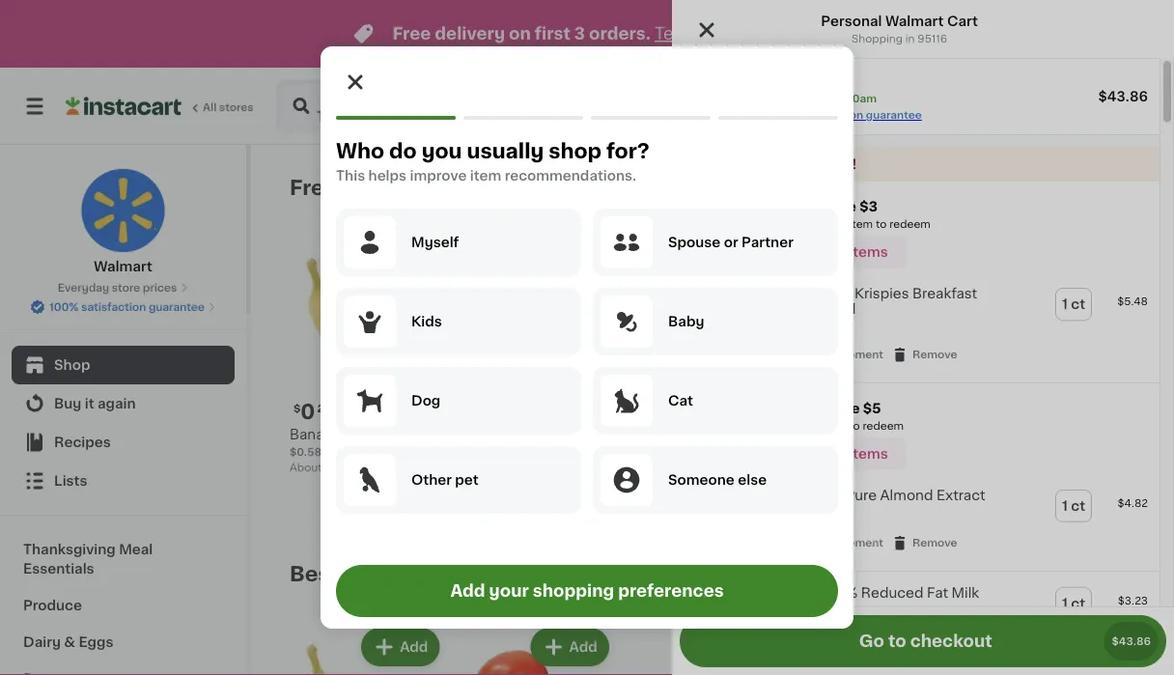 Task type: describe. For each thing, give the bounding box(es) containing it.
eligible inside buy any 2, save $3 add 1 more eligible item to redeem
[[809, 219, 847, 229]]

guarantee inside button
[[149, 302, 205, 313]]

fl
[[765, 510, 772, 520]]

other
[[412, 473, 452, 487]]

product group for buy any 2, save $3
[[672, 272, 1160, 375]]

buy for buy any 2, save $3 add 1 more eligible item to redeem
[[747, 200, 775, 214]]

cereal
[[755, 302, 800, 316]]

0 vertical spatial 100% satisfaction guarantee
[[767, 110, 922, 120]]

to inside buy any 2, save $3 add 1 more eligible item to redeem
[[876, 219, 887, 229]]

11 button
[[1058, 83, 1137, 129]]

2 choose from the top
[[769, 538, 811, 548]]

add inside button
[[451, 583, 486, 599]]

pomegranate
[[798, 466, 889, 480]]

100% satisfaction guarantee button
[[30, 296, 216, 315]]

buy any 2, save $3 add 1 more eligible item to redeem
[[747, 200, 931, 229]]

0 vertical spatial each
[[339, 400, 377, 416]]

best
[[290, 564, 339, 584]]

free!
[[824, 157, 857, 171]]

item carousel region containing best sellers
[[290, 555, 1122, 675]]

ready-
[[798, 447, 848, 460]]

$ for 4
[[633, 403, 640, 413]]

kellogg's rice krispies breakfast cereal original button
[[755, 286, 1011, 317]]

0 horizontal spatial lb
[[331, 446, 342, 457]]

mccormick® pure almond extract button
[[755, 488, 986, 504]]

redeem inside buy any 2, save $3 add 1 more eligible item to redeem
[[890, 219, 931, 229]]

add button inside product group
[[363, 243, 438, 278]]

thanksgiving
[[23, 543, 116, 556]]

delivery inside "limited time offer" region
[[435, 26, 505, 42]]

cat
[[669, 394, 694, 408]]

is
[[810, 157, 821, 171]]

all stores link
[[66, 79, 255, 133]]

(est.)
[[381, 400, 422, 416]]

all stores
[[203, 102, 254, 113]]

halos
[[629, 427, 667, 441]]

ct inside hass large avocado 1 ct
[[466, 446, 478, 457]]

2
[[755, 510, 762, 520]]

/
[[324, 446, 329, 457]]

0.43
[[325, 462, 349, 472]]

shopping
[[533, 583, 615, 599]]

delivery
[[765, 93, 811, 104]]

more inside spend $15, save $5 spend $10.18 more to redeem
[[819, 421, 847, 432]]

add your shopping preferences button
[[336, 565, 839, 617]]

gal
[[763, 607, 779, 618]]

promotion-wrapper element containing buy any 2, save $3
[[672, 182, 1160, 384]]

you
[[422, 141, 462, 161]]

wonderful
[[835, 427, 906, 441]]

1 left the $3.23
[[1063, 597, 1068, 611]]

dairy
[[23, 636, 61, 649]]

3 inside "halos california clementines 3 lb"
[[629, 466, 636, 476]]

kellogg's rice krispies breakfast cereal original
[[755, 287, 978, 316]]

0
[[301, 402, 315, 422]]

milk
[[952, 587, 980, 600]]

1 vertical spatial first
[[719, 157, 747, 171]]

add your shopping preferences
[[451, 583, 724, 599]]

thanksgiving meal essentials
[[23, 543, 153, 576]]

california
[[671, 427, 736, 441]]

everyday store prices link
[[58, 280, 189, 296]]

your first delivery is free!
[[684, 157, 857, 171]]

$0.25 each (estimated) element
[[290, 399, 444, 424]]

bananas $0.58 / lb about 0.43 lb each
[[290, 427, 390, 472]]

else
[[738, 473, 767, 487]]

choose replacement button for kellogg's rice krispies breakfast cereal original
[[748, 346, 884, 363]]

lb inside "halos california clementines 3 lb"
[[638, 466, 649, 476]]

view for fresh fruit
[[899, 181, 932, 194]]

in inside personal walmart cart shopping in 95116
[[906, 33, 915, 44]]

many in stock for clementines
[[648, 485, 724, 496]]

1 horizontal spatial guarantee
[[866, 110, 922, 120]]

fresh fruit
[[290, 177, 405, 198]]

0 horizontal spatial walmart
[[94, 260, 152, 273]]

1 choose replacement from the top
[[769, 349, 884, 360]]

almond
[[881, 489, 934, 503]]

in for clementines
[[681, 485, 691, 496]]

free delivery on first 3 orders. terms apply.
[[393, 26, 760, 42]]

dog
[[412, 394, 441, 408]]

remove button for kellogg's rice krispies breakfast cereal original
[[892, 346, 958, 363]]

$5.48
[[1118, 296, 1149, 307]]

buy it again
[[54, 397, 136, 411]]

add inside buy any 2, save $3 add 1 more eligible item to redeem
[[747, 219, 768, 229]]

all
[[203, 102, 217, 113]]

usually
[[467, 141, 544, 161]]

save inside buy any 2, save $3 add 1 more eligible item to redeem
[[824, 200, 857, 214]]

hass
[[459, 427, 493, 441]]

east
[[935, 99, 968, 113]]

stock for avocado
[[524, 466, 555, 476]]

to-
[[848, 447, 868, 460]]

by
[[813, 93, 827, 104]]

$0.58
[[290, 446, 322, 457]]

redeem inside spend $15, save $5 spend $10.18 more to redeem
[[863, 421, 904, 432]]

sponsored badge image
[[798, 499, 857, 510]]

2 replacement from the top
[[814, 538, 884, 548]]

checkout
[[911, 633, 993, 650]]

$0.74 element
[[459, 399, 613, 424]]

all for best sellers
[[936, 567, 951, 581]]

more inside buy any 2, save $3 add 1 more eligible item to redeem
[[778, 219, 806, 229]]

1 ct for mccormick® pure almond extract
[[1063, 500, 1086, 513]]

dairy & eggs link
[[12, 624, 235, 661]]

orders.
[[589, 26, 651, 42]]

sellers
[[344, 564, 417, 584]]

see for buy
[[765, 245, 792, 259]]

&
[[64, 636, 75, 649]]

kellogg's
[[755, 287, 818, 300]]

fruit
[[354, 177, 405, 198]]

everyday store prices
[[58, 283, 177, 293]]

go
[[860, 633, 885, 650]]

save inside spend $15, save $5 spend $10.18 more to redeem
[[827, 402, 860, 416]]

many in stock for avocado
[[479, 466, 555, 476]]

delivery by 10:40am
[[765, 93, 877, 104]]

1 ct for great value 2% reduced fat milk
[[1063, 597, 1086, 611]]

for?
[[607, 141, 650, 161]]

1 ct button for kellogg's rice krispies breakfast cereal original
[[1057, 289, 1092, 320]]

dairy & eggs
[[23, 636, 113, 649]]

great
[[755, 587, 794, 600]]

see eligible items for 2,
[[765, 245, 888, 259]]

remove button for mccormick® pure almond extract
[[892, 534, 958, 552]]

shopping
[[852, 33, 903, 44]]

see for spend
[[765, 447, 792, 461]]

all for fresh fruit
[[935, 181, 951, 194]]

remove for mccormick® pure almond extract
[[913, 538, 958, 548]]

1 inside hass large avocado 1 ct
[[459, 446, 464, 457]]

1 left $4.82
[[1063, 500, 1068, 513]]

47
[[825, 403, 839, 413]]

recipes link
[[12, 423, 235, 462]]

or
[[724, 236, 739, 249]]

fresh
[[290, 177, 350, 198]]

to inside spend $15, save $5 spend $10.18 more to redeem
[[849, 421, 860, 432]]

breakfast
[[913, 287, 978, 300]]

someone else
[[669, 473, 767, 487]]

many for halos
[[648, 485, 679, 496]]

eligible for save
[[795, 447, 846, 461]]

cart
[[948, 14, 979, 28]]

each (est.)
[[339, 400, 422, 416]]

2 spend from the top
[[747, 421, 781, 432]]

1 ct button for great value 2% reduced fat milk
[[1057, 589, 1092, 619]]



Task type: locate. For each thing, give the bounding box(es) containing it.
arils
[[893, 466, 922, 480]]

guarantee down 10:40am
[[866, 110, 922, 120]]

2 vertical spatial 1 ct
[[1063, 597, 1086, 611]]

1 item carousel region from the top
[[290, 168, 1122, 539]]

1 see from the top
[[765, 245, 792, 259]]

it
[[85, 397, 94, 411]]

mccormick® pure almond extract 2 fl oz
[[755, 489, 986, 520]]

choose down the oz
[[769, 538, 811, 548]]

0 vertical spatial 3
[[575, 26, 586, 42]]

ct
[[1072, 298, 1086, 311], [466, 446, 478, 457], [1072, 500, 1086, 513], [1072, 597, 1086, 611]]

2 $ from the left
[[633, 403, 640, 413]]

product group containing 4
[[629, 238, 783, 502]]

1 vertical spatial items
[[849, 447, 888, 461]]

who
[[336, 141, 385, 161]]

more down 47
[[819, 421, 847, 432]]

0 vertical spatial satisfaction
[[799, 110, 864, 120]]

1 vertical spatial see eligible items button
[[747, 438, 907, 471]]

view left (40+)
[[899, 181, 932, 194]]

0 vertical spatial 1 ct
[[1063, 298, 1086, 311]]

stock for clementines
[[694, 485, 724, 496]]

buy left "it"
[[54, 397, 82, 411]]

1 vertical spatial stock
[[694, 485, 724, 496]]

many for hass
[[479, 466, 509, 476]]

items down wonderful
[[849, 447, 888, 461]]

limited time offer region
[[0, 0, 1118, 68]]

item carousel region
[[290, 168, 1122, 539], [290, 555, 1122, 675]]

1 vertical spatial choose replacement
[[769, 538, 884, 548]]

service type group
[[645, 88, 853, 125]]

0 horizontal spatial buy
[[54, 397, 82, 411]]

ct left $4.82
[[1072, 500, 1086, 513]]

0 vertical spatial item carousel region
[[290, 168, 1122, 539]]

save left $5
[[827, 402, 860, 416]]

shop
[[549, 141, 602, 161]]

$ inside $ 0 25
[[294, 403, 301, 413]]

1237
[[899, 99, 932, 113]]

0 vertical spatial eligible
[[809, 219, 847, 229]]

100% down delivery
[[767, 110, 796, 120]]

choose
[[769, 349, 811, 360], [769, 538, 811, 548]]

2 1 ct button from the top
[[1057, 491, 1092, 522]]

free
[[393, 26, 431, 42]]

buy it again link
[[12, 384, 235, 423]]

2 vertical spatial 1 ct button
[[1057, 589, 1092, 619]]

bananas
[[290, 427, 348, 441]]

0 vertical spatial all
[[935, 181, 951, 194]]

instacart logo image
[[66, 95, 182, 118]]

3 1 ct button from the top
[[1057, 589, 1092, 619]]

spend left $10.18 on the bottom right
[[747, 421, 781, 432]]

0 horizontal spatial 100% satisfaction guarantee
[[49, 302, 205, 313]]

view all (30+) button
[[891, 555, 1013, 593]]

1 inside great value 2% reduced fat milk 1 gal
[[755, 607, 760, 618]]

0 vertical spatial $43.86
[[1099, 90, 1149, 103]]

1 1 ct from the top
[[1063, 298, 1086, 311]]

0 vertical spatial delivery
[[435, 26, 505, 42]]

spend up $10.18 on the bottom right
[[747, 402, 793, 416]]

1 vertical spatial remove
[[913, 538, 958, 548]]

best sellers
[[290, 564, 417, 584]]

1 inside buy any 2, save $3 add 1 more eligible item to redeem
[[771, 219, 776, 229]]

$43.86 right james
[[1099, 90, 1149, 103]]

0 vertical spatial many
[[479, 466, 509, 476]]

0 horizontal spatial in
[[512, 466, 522, 476]]

ct down hass
[[466, 446, 478, 457]]

redeem down view all (40+)
[[890, 219, 931, 229]]

many in stock down hass large avocado 1 ct
[[479, 466, 555, 476]]

1 ct button left $4.82
[[1057, 491, 1092, 522]]

first
[[535, 26, 571, 42], [719, 157, 747, 171]]

save
[[824, 200, 857, 214], [827, 402, 860, 416]]

2 promotion-wrapper element from the top
[[672, 384, 1160, 572]]

1 vertical spatial item carousel region
[[290, 555, 1122, 675]]

1 vertical spatial more
[[819, 421, 847, 432]]

large
[[497, 427, 535, 441]]

1 horizontal spatial stock
[[694, 485, 724, 496]]

lb down 'clementines'
[[638, 466, 649, 476]]

item inside the who do you usually shop for? this helps improve item recommendations.
[[470, 169, 502, 183]]

1 vertical spatial view
[[899, 567, 932, 581]]

product group
[[290, 238, 444, 475], [459, 238, 613, 482], [629, 238, 783, 502], [798, 238, 952, 515], [290, 624, 444, 675], [459, 624, 613, 675], [629, 624, 783, 675], [798, 624, 952, 675], [968, 624, 1122, 675]]

ct left the $3.23
[[1072, 597, 1086, 611]]

baby
[[669, 315, 705, 328]]

1 ct left $4.82
[[1063, 500, 1086, 513]]

replacement down sponsored badge image
[[814, 538, 884, 548]]

item down usually
[[470, 169, 502, 183]]

view all (30+)
[[899, 567, 992, 581]]

2 vertical spatial to
[[889, 633, 907, 650]]

1 spend from the top
[[747, 402, 793, 416]]

many down 'clementines'
[[648, 485, 679, 496]]

to
[[876, 219, 887, 229], [849, 421, 860, 432], [889, 633, 907, 650]]

1 vertical spatial 3
[[629, 466, 636, 476]]

see eligible items for save
[[765, 447, 888, 461]]

0 vertical spatial choose
[[769, 349, 811, 360]]

2%
[[838, 587, 858, 600]]

1 vertical spatial remove button
[[892, 534, 958, 552]]

product group
[[672, 272, 1160, 375], [672, 475, 1160, 563]]

(30+)
[[955, 567, 992, 581]]

see eligible items button
[[747, 236, 907, 269], [747, 438, 907, 471]]

see eligible items down pom
[[765, 447, 888, 461]]

0 vertical spatial walmart
[[886, 14, 944, 28]]

1 vertical spatial satisfaction
[[81, 302, 146, 313]]

2 remove from the top
[[913, 538, 958, 548]]

replacement down original
[[814, 349, 884, 360]]

2 remove button from the top
[[892, 534, 958, 552]]

items for save
[[849, 245, 888, 259]]

$ for 0
[[294, 403, 301, 413]]

1 horizontal spatial more
[[819, 421, 847, 432]]

100% satisfaction guarantee inside button
[[49, 302, 205, 313]]

0 vertical spatial many in stock
[[479, 466, 555, 476]]

$
[[294, 403, 301, 413], [633, 403, 640, 413]]

remove button down breakfast
[[892, 346, 958, 363]]

stores
[[219, 102, 254, 113]]

1 remove button from the top
[[892, 346, 958, 363]]

product group containing kellogg's rice krispies breakfast cereal original
[[672, 272, 1160, 375]]

1 1 ct button from the top
[[1057, 289, 1092, 320]]

to right go
[[889, 633, 907, 650]]

add button
[[363, 243, 438, 278], [533, 243, 607, 278], [872, 243, 946, 278], [363, 630, 438, 665], [533, 630, 607, 665], [702, 630, 777, 665], [872, 630, 946, 665], [1041, 630, 1116, 665]]

1 vertical spatial 1 ct button
[[1057, 491, 1092, 522]]

2 horizontal spatial in
[[906, 33, 915, 44]]

2 items from the top
[[849, 447, 888, 461]]

0 vertical spatial see eligible items button
[[747, 236, 907, 269]]

0 vertical spatial 100%
[[767, 110, 796, 120]]

1 choose replacement button from the top
[[748, 346, 884, 363]]

pom wonderful ready-to-eat pomegranate arils
[[798, 427, 922, 480]]

lists link
[[12, 462, 235, 500]]

choose replacement button for mccormick® pure almond extract
[[748, 534, 884, 552]]

2 see from the top
[[765, 447, 792, 461]]

saint
[[972, 99, 1010, 113]]

ct for kellogg's rice krispies breakfast cereal original
[[1072, 298, 1086, 311]]

add
[[747, 219, 768, 229], [400, 254, 428, 268], [570, 254, 598, 268], [908, 254, 937, 268], [451, 583, 486, 599], [400, 641, 428, 654], [570, 641, 598, 654], [739, 641, 767, 654], [908, 641, 937, 654], [1078, 641, 1106, 654]]

1 ct left the $3.23
[[1063, 597, 1086, 611]]

0 vertical spatial spend
[[747, 402, 793, 416]]

great value 2% reduced fat milk image
[[684, 584, 725, 624]]

(40+)
[[955, 181, 992, 194]]

1 all from the top
[[935, 181, 951, 194]]

recommendations.
[[505, 169, 637, 183]]

0 vertical spatial remove
[[913, 349, 958, 360]]

prices
[[143, 283, 177, 293]]

1 vertical spatial buy
[[54, 397, 82, 411]]

walmart inside personal walmart cart shopping in 95116
[[886, 14, 944, 28]]

0 horizontal spatial item
[[470, 169, 502, 183]]

see up kellogg's
[[765, 245, 792, 259]]

None search field
[[276, 79, 628, 133]]

$ left 25
[[294, 403, 301, 413]]

save right 2,
[[824, 200, 857, 214]]

1 horizontal spatial lb
[[352, 462, 362, 472]]

$ 0 25
[[294, 402, 331, 422]]

0 vertical spatial remove button
[[892, 346, 958, 363]]

produce link
[[12, 587, 235, 624]]

stock left 'else'
[[694, 485, 724, 496]]

in down hass large avocado 1 ct
[[512, 466, 522, 476]]

0 vertical spatial item
[[470, 169, 502, 183]]

improve
[[410, 169, 467, 183]]

buy inside buy any 2, save $3 add 1 more eligible item to redeem
[[747, 200, 775, 214]]

each right 0.43
[[364, 462, 390, 472]]

thanksgiving meal essentials link
[[12, 531, 235, 587]]

$3.23
[[1119, 596, 1149, 606]]

kids
[[412, 315, 442, 328]]

$43.86 down the $3.23
[[1112, 636, 1152, 647]]

1 see eligible items from the top
[[765, 245, 888, 259]]

eligible down buy any 2, save $3 add 1 more eligible item to redeem
[[795, 245, 846, 259]]

2 horizontal spatial lb
[[638, 466, 649, 476]]

lb right 0.43
[[352, 462, 362, 472]]

everyday
[[58, 283, 109, 293]]

mccormick® pure almond extract image
[[684, 486, 725, 527]]

2 choose replacement from the top
[[769, 538, 884, 548]]

1 horizontal spatial to
[[876, 219, 887, 229]]

remove button up view all (30+)
[[892, 534, 958, 552]]

pet
[[455, 473, 479, 487]]

1 vertical spatial see eligible items
[[765, 447, 888, 461]]

1 ct button left the $3.23
[[1057, 589, 1092, 619]]

$ left "97"
[[633, 403, 640, 413]]

1 horizontal spatial 100%
[[767, 110, 796, 120]]

see eligible items down buy any 2, save $3 add 1 more eligible item to redeem
[[765, 245, 888, 259]]

krispies
[[855, 287, 910, 300]]

buy
[[747, 200, 775, 214], [54, 397, 82, 411]]

3 down halos
[[629, 466, 636, 476]]

1 ct left '$5.48'
[[1063, 298, 1086, 311]]

item for usually
[[470, 169, 502, 183]]

1 see eligible items button from the top
[[747, 236, 907, 269]]

remove for kellogg's rice krispies breakfast cereal original
[[913, 349, 958, 360]]

in down "halos california clementines 3 lb"
[[681, 485, 691, 496]]

$ inside $ 4 97
[[633, 403, 640, 413]]

1 vertical spatial eligible
[[795, 245, 846, 259]]

view for best sellers
[[899, 567, 932, 581]]

satisfaction down everyday store prices
[[81, 302, 146, 313]]

2 see eligible items from the top
[[765, 447, 888, 461]]

to up to-
[[849, 421, 860, 432]]

in left 95116
[[906, 33, 915, 44]]

0 vertical spatial replacement
[[814, 349, 884, 360]]

1 vertical spatial all
[[936, 567, 951, 581]]

0 vertical spatial 1 ct button
[[1057, 289, 1092, 320]]

promotion-wrapper element
[[672, 182, 1160, 384], [672, 384, 1160, 572]]

promotion-wrapper element containing spend $15, save $5
[[672, 384, 1160, 572]]

satisfaction inside 100% satisfaction guarantee button
[[81, 302, 146, 313]]

pure
[[846, 489, 877, 503]]

stock inside product group
[[694, 485, 724, 496]]

100% down everyday
[[49, 302, 79, 313]]

1 vertical spatial each
[[364, 462, 390, 472]]

many in stock inside product group
[[648, 485, 724, 496]]

more down any at the right of page
[[778, 219, 806, 229]]

0 vertical spatial redeem
[[890, 219, 931, 229]]

1 vertical spatial choose
[[769, 538, 811, 548]]

ct left '$5.48'
[[1072, 298, 1086, 311]]

0 vertical spatial in
[[906, 33, 915, 44]]

2 view from the top
[[899, 567, 932, 581]]

kellogg's rice krispies breakfast cereal original image
[[684, 284, 725, 325]]

1 vertical spatial delivery
[[750, 157, 806, 171]]

all up the fat
[[936, 567, 951, 581]]

100% satisfaction guarantee link
[[767, 107, 922, 123]]

first inside "limited time offer" region
[[535, 26, 571, 42]]

choose replacement down sponsored badge image
[[769, 538, 884, 548]]

$ 4 97
[[633, 402, 670, 422]]

1 vertical spatial 100%
[[49, 302, 79, 313]]

someone
[[669, 473, 735, 487]]

each right 25
[[339, 400, 377, 416]]

add your shopping preferences element
[[321, 46, 854, 629]]

1 up partner
[[771, 219, 776, 229]]

walmart up everyday store prices link at the left
[[94, 260, 152, 273]]

$4.82
[[1118, 498, 1149, 509]]

extract
[[937, 489, 986, 503]]

redeem down $5
[[863, 421, 904, 432]]

3 1 ct from the top
[[1063, 597, 1086, 611]]

shop link
[[12, 346, 235, 384]]

view all (40+)
[[899, 181, 992, 194]]

1237 east saint james street button
[[868, 79, 1114, 133]]

0 vertical spatial more
[[778, 219, 806, 229]]

guarantee down prices on the top left of the page
[[149, 302, 205, 313]]

to down $3
[[876, 219, 887, 229]]

see eligible items button for save
[[747, 438, 907, 471]]

1 horizontal spatial in
[[681, 485, 691, 496]]

hass large avocado 1 ct
[[459, 427, 598, 457]]

1 replacement from the top
[[814, 349, 884, 360]]

items for $5
[[849, 447, 888, 461]]

again
[[98, 397, 136, 411]]

recipes
[[54, 436, 111, 449]]

1 horizontal spatial buy
[[747, 200, 775, 214]]

2 horizontal spatial to
[[889, 633, 907, 650]]

satisfaction inside 100% satisfaction guarantee link
[[799, 110, 864, 120]]

1 remove from the top
[[913, 349, 958, 360]]

ct for great value 2% reduced fat milk
[[1072, 597, 1086, 611]]

items up the krispies
[[849, 245, 888, 259]]

buy left any at the right of page
[[747, 200, 775, 214]]

1 vertical spatial replacement
[[814, 538, 884, 548]]

pom
[[798, 427, 832, 441]]

2 all from the top
[[936, 567, 951, 581]]

0 vertical spatial items
[[849, 245, 888, 259]]

1 horizontal spatial $
[[633, 403, 640, 413]]

lists
[[54, 474, 87, 488]]

1 horizontal spatial many
[[648, 485, 679, 496]]

item carousel region containing fresh fruit
[[290, 168, 1122, 539]]

buy for buy it again
[[54, 397, 82, 411]]

2 1 ct from the top
[[1063, 500, 1086, 513]]

1 vertical spatial walmart
[[94, 260, 152, 273]]

1 vertical spatial spend
[[747, 421, 781, 432]]

2 item carousel region from the top
[[290, 555, 1122, 675]]

in for avocado
[[512, 466, 522, 476]]

first right on
[[535, 26, 571, 42]]

2 vertical spatial eligible
[[795, 447, 846, 461]]

1 ct button left '$5.48'
[[1057, 289, 1092, 320]]

view up the fat
[[899, 567, 932, 581]]

1 vertical spatial many
[[648, 485, 679, 496]]

1 horizontal spatial satisfaction
[[799, 110, 864, 120]]

stock down hass large avocado 1 ct
[[524, 466, 555, 476]]

0 vertical spatial to
[[876, 219, 887, 229]]

essentials
[[23, 562, 94, 576]]

$5
[[864, 402, 882, 416]]

1 ct for kellogg's rice krispies breakfast cereal original
[[1063, 298, 1086, 311]]

0 horizontal spatial more
[[778, 219, 806, 229]]

walmart logo image
[[81, 168, 166, 253]]

choose replacement down original
[[769, 349, 884, 360]]

delivery left on
[[435, 26, 505, 42]]

item down $3
[[850, 219, 874, 229]]

3 inside "limited time offer" region
[[575, 26, 586, 42]]

0 horizontal spatial many in stock
[[479, 466, 555, 476]]

1 vertical spatial guarantee
[[149, 302, 205, 313]]

2 choose replacement button from the top
[[748, 534, 884, 552]]

100% inside button
[[49, 302, 79, 313]]

3 left orders. at the top right of page
[[575, 26, 586, 42]]

remove button
[[892, 346, 958, 363], [892, 534, 958, 552]]

ct for mccormick® pure almond extract
[[1072, 500, 1086, 513]]

walmart image
[[684, 71, 732, 119]]

item inside buy any 2, save $3 add 1 more eligible item to redeem
[[850, 219, 874, 229]]

first right 'your'
[[719, 157, 747, 171]]

item for save
[[850, 219, 874, 229]]

helps
[[369, 169, 407, 183]]

2 product group from the top
[[672, 475, 1160, 563]]

personal walmart cart shopping in 95116
[[821, 14, 979, 44]]

delivery left is
[[750, 157, 806, 171]]

each inside bananas $0.58 / lb about 0.43 lb each
[[364, 462, 390, 472]]

product group containing 0
[[290, 238, 444, 475]]

1 choose from the top
[[769, 349, 811, 360]]

view all (40+) button
[[891, 168, 1013, 207]]

many down hass
[[479, 466, 509, 476]]

see eligible items
[[765, 245, 888, 259], [765, 447, 888, 461]]

each
[[339, 400, 377, 416], [364, 462, 390, 472]]

0 horizontal spatial 3
[[575, 26, 586, 42]]

0 horizontal spatial delivery
[[435, 26, 505, 42]]

1 $ from the left
[[294, 403, 301, 413]]

choose replacement button down original
[[748, 346, 884, 363]]

2,
[[808, 200, 821, 214]]

1 left 'gal'
[[755, 607, 760, 618]]

0 vertical spatial see eligible items
[[765, 245, 888, 259]]

many in stock down "halos california clementines 3 lb"
[[648, 485, 724, 496]]

product group for spend $15, save $5
[[672, 475, 1160, 563]]

1 horizontal spatial item
[[850, 219, 874, 229]]

1 product group from the top
[[672, 272, 1160, 375]]

100% satisfaction guarantee down 10:40am
[[767, 110, 922, 120]]

1 vertical spatial choose replacement button
[[748, 534, 884, 552]]

1
[[771, 219, 776, 229], [1063, 298, 1068, 311], [459, 446, 464, 457], [1063, 500, 1068, 513], [1063, 597, 1068, 611], [755, 607, 760, 618]]

1 vertical spatial in
[[512, 466, 522, 476]]

1 vertical spatial to
[[849, 421, 860, 432]]

0 vertical spatial view
[[899, 181, 932, 194]]

walmart up 95116
[[886, 14, 944, 28]]

0 horizontal spatial first
[[535, 26, 571, 42]]

1 ct
[[1063, 298, 1086, 311], [1063, 500, 1086, 513], [1063, 597, 1086, 611]]

1 vertical spatial item
[[850, 219, 874, 229]]

1 items from the top
[[849, 245, 888, 259]]

1 view from the top
[[899, 181, 932, 194]]

terms
[[655, 26, 705, 42]]

eligible down 2,
[[809, 219, 847, 229]]

items
[[849, 245, 888, 259], [849, 447, 888, 461]]

0 vertical spatial product group
[[672, 272, 1160, 375]]

in inside product group
[[681, 485, 691, 496]]

0 vertical spatial save
[[824, 200, 857, 214]]

1 vertical spatial $43.86
[[1112, 636, 1152, 647]]

1 vertical spatial 1 ct
[[1063, 500, 1086, 513]]

many
[[479, 466, 509, 476], [648, 485, 679, 496]]

2 see eligible items button from the top
[[747, 438, 907, 471]]

0 horizontal spatial $
[[294, 403, 301, 413]]

1 vertical spatial see
[[765, 447, 792, 461]]

0 horizontal spatial many
[[479, 466, 509, 476]]

eggs
[[79, 636, 113, 649]]

all left (40+)
[[935, 181, 951, 194]]

spouse or partner
[[669, 236, 794, 249]]

100%
[[767, 110, 796, 120], [49, 302, 79, 313]]

choose down cereal
[[769, 349, 811, 360]]

$43.86
[[1099, 90, 1149, 103], [1112, 636, 1152, 647]]

1 vertical spatial many in stock
[[648, 485, 724, 496]]

1 horizontal spatial many in stock
[[648, 485, 724, 496]]

25
[[317, 403, 331, 413]]

original
[[803, 302, 856, 316]]

lb right '/'
[[331, 446, 342, 457]]

see down $10.18 on the bottom right
[[765, 447, 792, 461]]

walmart link
[[81, 168, 166, 276]]

eligible for 2,
[[795, 245, 846, 259]]

product group containing mccormick® pure almond extract
[[672, 475, 1160, 563]]

1 down hass
[[459, 446, 464, 457]]

do
[[389, 141, 417, 161]]

1 horizontal spatial 3
[[629, 466, 636, 476]]

remove down breakfast
[[913, 349, 958, 360]]

0 horizontal spatial 100%
[[49, 302, 79, 313]]

1 horizontal spatial 100% satisfaction guarantee
[[767, 110, 922, 120]]

eligible down pom
[[795, 447, 846, 461]]

street
[[1067, 99, 1114, 113]]

1 ct button for mccormick® pure almond extract
[[1057, 491, 1092, 522]]

0 vertical spatial choose replacement button
[[748, 346, 884, 363]]

many inside product group
[[648, 485, 679, 496]]

1 left '$5.48'
[[1063, 298, 1068, 311]]

choose replacement button down sponsored badge image
[[748, 534, 884, 552]]

see eligible items button for 2,
[[747, 236, 907, 269]]

remove up view all (30+)
[[913, 538, 958, 548]]

100% satisfaction guarantee down store
[[49, 302, 205, 313]]

satisfaction down delivery by 10:40am
[[799, 110, 864, 120]]

1 promotion-wrapper element from the top
[[672, 182, 1160, 384]]



Task type: vqa. For each thing, say whether or not it's contained in the screenshot.
Walmart to the left
yes



